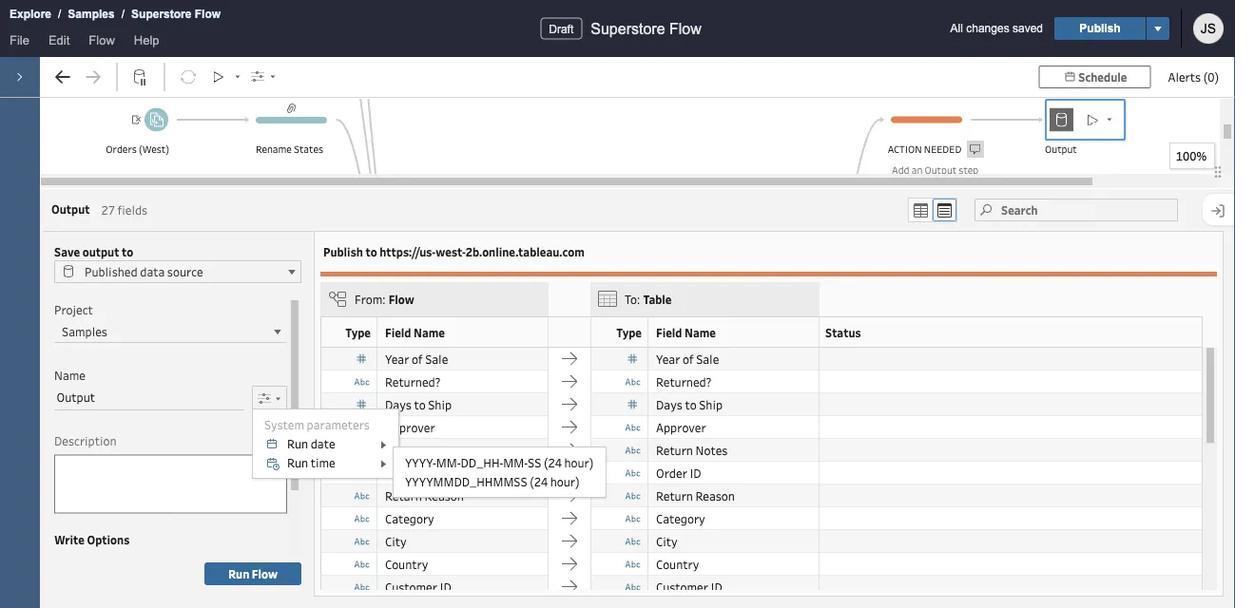 Task type: locate. For each thing, give the bounding box(es) containing it.
parameters
[[307, 417, 370, 433]]

1 vertical spatial or
[[194, 555, 206, 571]]

0 horizontal spatial mm-
[[436, 455, 461, 471]]

(24 down the ss
[[530, 474, 548, 490]]

1 days to ship from the left
[[385, 397, 452, 413]]

cell for city
[[820, 531, 1204, 554]]

0 horizontal spatial customer id
[[385, 580, 452, 596]]

publish for publish to https://us-west-2b.online.tableau.com
[[323, 245, 363, 260]]

1 vertical spatial number (whole) image
[[351, 394, 374, 417]]

save
[[54, 245, 80, 260]]

None text field
[[54, 455, 287, 514]]

create
[[926, 176, 955, 189], [157, 555, 192, 571]]

flow button
[[79, 29, 124, 57]]

help
[[134, 33, 159, 47]]

create inside add an output step here to create an extract, published data source, or write the flow results to a database. to learn more, see tabsoft.co/prepsamp
[[926, 176, 955, 189]]

1 horizontal spatial number (whole) image
[[622, 394, 645, 417]]

days to ship
[[385, 397, 452, 413], [656, 397, 723, 413]]

year down from: flow
[[385, 352, 409, 367]]

0 vertical spatial output
[[82, 245, 119, 260]]

file button
[[0, 29, 39, 57]]

1 / from the left
[[58, 8, 61, 20]]

0 horizontal spatial field name
[[385, 325, 445, 340]]

publish
[[1080, 22, 1121, 35], [323, 245, 363, 260]]

step
[[959, 163, 979, 176]]

to inside write options select an option to create or update your output table.
[[143, 555, 155, 571]]

system
[[264, 417, 304, 433]]

grid
[[321, 317, 1218, 609]]

field name down from: flow
[[385, 325, 445, 340]]

1 horizontal spatial /
[[122, 8, 125, 20]]

an right add at the top right of the page
[[912, 163, 923, 176]]

alerts (0)
[[1169, 69, 1220, 85]]

to
[[915, 176, 924, 189], [965, 213, 975, 226], [122, 245, 133, 260], [366, 245, 377, 260], [414, 397, 426, 413], [685, 397, 697, 413], [143, 555, 155, 571]]

1 horizontal spatial year of sale
[[656, 352, 720, 367]]

run down system
[[287, 436, 308, 452]]

rename
[[256, 143, 292, 156]]

output up description
[[57, 390, 95, 406]]

edit
[[48, 33, 70, 47]]

0 vertical spatial create
[[926, 176, 955, 189]]

0 horizontal spatial or
[[194, 555, 206, 571]]

field name down table
[[656, 325, 716, 340]]

2 year of sale from the left
[[656, 352, 720, 367]]

name
[[414, 325, 445, 340], [685, 325, 716, 340], [54, 368, 86, 384]]

an up write
[[957, 176, 968, 189]]

1 horizontal spatial country
[[656, 557, 699, 573]]

city
[[385, 534, 407, 550], [656, 534, 678, 550]]

1 horizontal spatial approver
[[656, 420, 707, 436]]

run
[[287, 436, 308, 452], [287, 455, 308, 471]]

1 vertical spatial publish
[[323, 245, 363, 260]]

2 cell from the top
[[820, 371, 1204, 394]]

superstore flow
[[591, 20, 702, 37]]

draft
[[549, 22, 574, 35]]

return reason
[[385, 489, 464, 504], [656, 489, 735, 504]]

row group containing year of sale
[[321, 348, 1204, 609]]

Output text field
[[57, 388, 243, 408]]

field down from: flow
[[385, 325, 411, 340]]

notes
[[425, 443, 457, 459], [696, 443, 728, 459]]

option group
[[909, 198, 958, 223]]

row group
[[321, 348, 1204, 609]]

id
[[419, 466, 431, 482], [690, 466, 702, 482], [440, 580, 452, 596], [711, 580, 723, 596]]

0 horizontal spatial /
[[58, 8, 61, 20]]

1 horizontal spatial of
[[683, 352, 694, 367]]

3 cell from the top
[[820, 394, 1204, 417]]

0 horizontal spatial returned?
[[385, 375, 441, 390]]

from:
[[355, 292, 386, 307]]

2 country from the left
[[656, 557, 699, 573]]

0 vertical spatial or
[[950, 200, 960, 214]]

output inside write options select an option to create or update your output table.
[[54, 568, 91, 583]]

1 mm- from the left
[[436, 455, 461, 471]]

0 vertical spatial number (whole) image
[[351, 348, 374, 371]]

write
[[962, 200, 986, 214]]

publish inside button
[[1080, 22, 1121, 35]]

6 cell from the top
[[820, 463, 1204, 485]]

1 horizontal spatial customer
[[656, 580, 709, 596]]

1 year from the left
[[385, 352, 409, 367]]

0 horizontal spatial of
[[412, 352, 423, 367]]

2 horizontal spatial name
[[685, 325, 716, 340]]

row containing country
[[321, 554, 1204, 577]]

1 customer from the left
[[385, 580, 438, 596]]

1 horizontal spatial field name
[[656, 325, 716, 340]]

row containing year of sale
[[321, 348, 1204, 371]]

order
[[385, 466, 417, 482], [656, 466, 688, 482]]

status
[[826, 325, 862, 340]]

8 cell from the top
[[820, 508, 1204, 531]]

cell for customer id
[[820, 577, 1204, 600]]

1 notes from the left
[[425, 443, 457, 459]]

row containing return reason
[[321, 485, 1204, 508]]

1 vertical spatial number (whole) image
[[622, 394, 645, 417]]

your
[[249, 555, 273, 571]]

4 cell from the top
[[820, 417, 1204, 440]]

2 year from the left
[[656, 352, 681, 367]]

here
[[892, 176, 913, 189]]

yyyy-
[[405, 455, 436, 471]]

order id
[[385, 466, 431, 482], [656, 466, 702, 482]]

0 horizontal spatial year of sale
[[385, 352, 448, 367]]

all changes saved
[[951, 22, 1044, 35]]

number (whole) image
[[351, 348, 374, 371], [622, 394, 645, 417]]

None radio
[[933, 199, 957, 222]]

9 row from the top
[[321, 531, 1204, 554]]

or
[[950, 200, 960, 214], [194, 555, 206, 571]]

the
[[892, 213, 907, 226]]

1 horizontal spatial return reason
[[656, 489, 735, 504]]

2 return notes from the left
[[656, 443, 728, 459]]

1 horizontal spatial sale
[[697, 352, 720, 367]]

0 horizontal spatial days to ship
[[385, 397, 452, 413]]

year of sale down table
[[656, 352, 720, 367]]

row containing order id
[[321, 463, 1204, 485]]

output left "27" at the left of page
[[51, 202, 90, 217]]

1 horizontal spatial notes
[[696, 443, 728, 459]]

cell
[[820, 348, 1204, 371], [820, 371, 1204, 394], [820, 394, 1204, 417], [820, 417, 1204, 440], [820, 440, 1204, 463], [820, 463, 1204, 485], [820, 485, 1204, 508], [820, 508, 1204, 531], [820, 531, 1204, 554], [820, 554, 1204, 577], [820, 577, 1204, 600]]

cell for category
[[820, 508, 1204, 531]]

1 horizontal spatial field
[[656, 325, 683, 340]]

sale
[[425, 352, 448, 367], [697, 352, 720, 367]]

2 / from the left
[[122, 8, 125, 20]]

output
[[82, 245, 119, 260], [54, 568, 91, 583]]

0 horizontal spatial category
[[385, 512, 434, 527]]

alerts
[[1169, 69, 1202, 85]]

1 return reason from the left
[[385, 489, 464, 504]]

1 horizontal spatial name
[[414, 325, 445, 340]]

cell for return reason
[[820, 485, 1204, 508]]

extract,
[[892, 188, 928, 201]]

output down "needed"
[[925, 163, 957, 176]]

date
[[311, 436, 335, 452]]

0 horizontal spatial country
[[385, 557, 428, 573]]

menu containing yyyy-mm-dd_hh-mm-ss (24 hour)
[[394, 448, 605, 498]]

2 approver from the left
[[656, 420, 707, 436]]

0 horizontal spatial city
[[385, 534, 407, 550]]

row containing city
[[321, 531, 1204, 554]]

1 customer id from the left
[[385, 580, 452, 596]]

2 row from the top
[[321, 371, 1204, 394]]

1 horizontal spatial customer id
[[656, 580, 723, 596]]

grid containing year of sale
[[321, 317, 1218, 609]]

1 horizontal spatial type
[[617, 325, 642, 340]]

0 horizontal spatial sale
[[425, 352, 448, 367]]

0 horizontal spatial an
[[90, 555, 103, 571]]

3 row from the top
[[321, 394, 1204, 417]]

1 horizontal spatial publish
[[1080, 22, 1121, 35]]

save output to
[[54, 245, 133, 260]]

11 row from the top
[[321, 577, 1204, 600]]

approver
[[385, 420, 435, 436], [656, 420, 707, 436]]

0 vertical spatial run
[[287, 436, 308, 452]]

1 order id from the left
[[385, 466, 431, 482]]

0 horizontal spatial days
[[385, 397, 412, 413]]

1 horizontal spatial days to ship
[[656, 397, 723, 413]]

2 of from the left
[[683, 352, 694, 367]]

1 cell from the top
[[820, 348, 1204, 371]]

0 horizontal spatial number (whole) image
[[351, 394, 374, 417]]

output right save
[[82, 245, 119, 260]]

1 row from the top
[[321, 348, 1204, 371]]

data
[[892, 200, 913, 214]]

1 vertical spatial create
[[157, 555, 192, 571]]

1 vertical spatial run
[[287, 455, 308, 471]]

2 sale from the left
[[697, 352, 720, 367]]

cell for return notes
[[820, 440, 1204, 463]]

1 run from the top
[[287, 436, 308, 452]]

year down table
[[656, 352, 681, 367]]

1 year of sale from the left
[[385, 352, 448, 367]]

0 horizontal spatial field
[[385, 325, 411, 340]]

flow
[[195, 8, 221, 20], [670, 20, 702, 37], [89, 33, 115, 47], [389, 292, 415, 307]]

/ right samples
[[122, 8, 125, 20]]

10 cell from the top
[[820, 554, 1204, 577]]

row
[[321, 348, 1204, 371], [321, 371, 1204, 394], [321, 394, 1204, 417], [321, 417, 1204, 440], [321, 440, 1204, 463], [321, 463, 1204, 485], [321, 485, 1204, 508], [321, 508, 1204, 531], [321, 531, 1204, 554], [321, 554, 1204, 577], [321, 577, 1204, 600]]

superstore up help
[[131, 8, 192, 20]]

saved
[[1013, 22, 1044, 35]]

11 cell from the top
[[820, 577, 1204, 600]]

1 horizontal spatial mm-
[[504, 455, 528, 471]]

1 vertical spatial output
[[54, 568, 91, 583]]

string image
[[622, 371, 645, 394], [351, 417, 374, 440], [351, 463, 374, 485], [351, 485, 374, 508], [351, 508, 374, 531], [622, 531, 645, 554], [622, 577, 645, 600]]

yyyy-mm-dd_hh-mm-ss (24 hour) yyyymmdd_hhmmss (24 hour)
[[405, 455, 594, 490]]

type down to: at the right of page
[[617, 325, 642, 340]]

menu
[[253, 410, 399, 479], [394, 448, 605, 498]]

create up source,
[[926, 176, 955, 189]]

explore link
[[9, 5, 52, 24]]

7 row from the top
[[321, 485, 1204, 508]]

(24
[[544, 455, 562, 471], [530, 474, 548, 490]]

/
[[58, 8, 61, 20], [122, 8, 125, 20]]

row containing customer id
[[321, 577, 1204, 600]]

publish for publish
[[1080, 22, 1121, 35]]

field down table
[[656, 325, 683, 340]]

1 horizontal spatial returned?
[[656, 375, 712, 390]]

0 horizontal spatial return notes
[[385, 443, 457, 459]]

1 ship from the left
[[428, 397, 452, 413]]

published
[[930, 188, 974, 201]]

1 horizontal spatial city
[[656, 534, 678, 550]]

time
[[311, 455, 336, 471]]

Search text field
[[975, 199, 1179, 222]]

0 horizontal spatial create
[[157, 555, 192, 571]]

1 horizontal spatial order id
[[656, 466, 702, 482]]

7 cell from the top
[[820, 485, 1204, 508]]

1 horizontal spatial order
[[656, 466, 688, 482]]

5 cell from the top
[[820, 440, 1204, 463]]

mm-
[[436, 455, 461, 471], [504, 455, 528, 471]]

0 horizontal spatial ship
[[428, 397, 452, 413]]

1 approver from the left
[[385, 420, 435, 436]]

0 vertical spatial publish
[[1080, 22, 1121, 35]]

output inside add an output step here to create an extract, published data source, or write the flow results to a database. to learn more, see tabsoft.co/prepsamp
[[925, 163, 957, 176]]

2 run from the top
[[287, 455, 308, 471]]

1 horizontal spatial create
[[926, 176, 955, 189]]

return notes
[[385, 443, 457, 459], [656, 443, 728, 459]]

0 horizontal spatial customer
[[385, 580, 438, 596]]

0 horizontal spatial notes
[[425, 443, 457, 459]]

from: flow
[[355, 292, 415, 307]]

4 row from the top
[[321, 417, 1204, 440]]

6 row from the top
[[321, 463, 1204, 485]]

of
[[412, 352, 423, 367], [683, 352, 694, 367]]

(24 right the ss
[[544, 455, 562, 471]]

flow
[[910, 213, 930, 226]]

0 horizontal spatial return reason
[[385, 489, 464, 504]]

or left update
[[194, 555, 206, 571]]

run down run date
[[287, 455, 308, 471]]

2 horizontal spatial an
[[957, 176, 968, 189]]

0 horizontal spatial superstore
[[131, 8, 192, 20]]

0 horizontal spatial publish
[[323, 245, 363, 260]]

1 returned? from the left
[[385, 375, 441, 390]]

customer
[[385, 580, 438, 596], [656, 580, 709, 596]]

superstore right the draft
[[591, 20, 666, 37]]

1 reason from the left
[[425, 489, 464, 504]]

schedule button
[[1039, 66, 1152, 88]]

cell for order id
[[820, 463, 1204, 485]]

0 horizontal spatial type
[[346, 325, 371, 340]]

edit button
[[39, 29, 79, 57]]

/ up "edit" at the left top of page
[[58, 8, 61, 20]]

number (whole) image
[[622, 348, 645, 371], [351, 394, 374, 417]]

returned? down table
[[656, 375, 712, 390]]

string image
[[351, 371, 374, 394], [622, 417, 645, 440], [351, 440, 374, 463], [622, 440, 645, 463], [622, 463, 645, 485], [622, 485, 645, 508], [622, 508, 645, 531], [351, 531, 374, 554], [351, 554, 374, 577], [622, 554, 645, 577], [351, 577, 374, 600]]

reason
[[425, 489, 464, 504], [696, 489, 735, 504]]

returned?
[[385, 375, 441, 390], [656, 375, 712, 390]]

a
[[977, 213, 982, 226]]

database.
[[892, 225, 937, 238]]

2 notes from the left
[[696, 443, 728, 459]]

1 city from the left
[[385, 534, 407, 550]]

0 horizontal spatial year
[[385, 352, 409, 367]]

2 city from the left
[[656, 534, 678, 550]]

action needed
[[888, 143, 962, 156]]

10 row from the top
[[321, 554, 1204, 577]]

returned? up yyyy-
[[385, 375, 441, 390]]

cell for returned?
[[820, 371, 1204, 394]]

days
[[385, 397, 412, 413], [656, 397, 683, 413]]

1 horizontal spatial ship
[[699, 397, 723, 413]]

0 horizontal spatial order
[[385, 466, 417, 482]]

select
[[54, 555, 88, 571]]

None radio
[[910, 199, 933, 222]]

0 horizontal spatial name
[[54, 368, 86, 384]]

an right select
[[90, 555, 103, 571]]

flow inside from: flow
[[389, 292, 415, 307]]

1 horizontal spatial category
[[656, 512, 706, 527]]

create inside write options select an option to create or update your output table.
[[157, 555, 192, 571]]

9 cell from the top
[[820, 531, 1204, 554]]

(0)
[[1204, 69, 1220, 85]]

create right option
[[157, 555, 192, 571]]

cell for year of sale
[[820, 348, 1204, 371]]

1 of from the left
[[412, 352, 423, 367]]

2 customer id from the left
[[656, 580, 723, 596]]

category
[[385, 512, 434, 527], [656, 512, 706, 527]]

2 mm- from the left
[[504, 455, 528, 471]]

1 horizontal spatial return notes
[[656, 443, 728, 459]]

type down "from:"
[[346, 325, 371, 340]]

1 horizontal spatial number (whole) image
[[622, 348, 645, 371]]

publish up "from:"
[[323, 245, 363, 260]]

1 horizontal spatial year
[[656, 352, 681, 367]]

27 fields
[[101, 202, 148, 218]]

publish up schedule at the right
[[1080, 22, 1121, 35]]

system parameters
[[264, 417, 370, 433]]

superstore
[[131, 8, 192, 20], [591, 20, 666, 37]]

output down write
[[54, 568, 91, 583]]

1 horizontal spatial or
[[950, 200, 960, 214]]

1 horizontal spatial reason
[[696, 489, 735, 504]]

type
[[346, 325, 371, 340], [617, 325, 642, 340]]

year of sale down from: flow
[[385, 352, 448, 367]]

number (whole) image up parameters
[[351, 394, 374, 417]]

1 field name from the left
[[385, 325, 445, 340]]

0 horizontal spatial approver
[[385, 420, 435, 436]]

field
[[385, 325, 411, 340], [656, 325, 683, 340]]

return
[[385, 443, 422, 459], [656, 443, 694, 459], [385, 489, 422, 504], [656, 489, 694, 504]]

8 row from the top
[[321, 508, 1204, 531]]

write
[[54, 532, 85, 548]]

5 row from the top
[[321, 440, 1204, 463]]

add an output step here to create an extract, published data source, or write the flow results to a database. to learn more, see tabsoft.co/prepsamp
[[892, 163, 988, 263]]

0 horizontal spatial reason
[[425, 489, 464, 504]]

row group inside grid
[[321, 348, 1204, 609]]

or left write
[[950, 200, 960, 214]]

0 horizontal spatial order id
[[385, 466, 431, 482]]

or inside add an output step here to create an extract, published data source, or write the flow results to a database. to learn more, see tabsoft.co/prepsamp
[[950, 200, 960, 214]]

number (whole) image down to: at the right of page
[[622, 348, 645, 371]]

1 horizontal spatial days
[[656, 397, 683, 413]]

1 category from the left
[[385, 512, 434, 527]]



Task type: vqa. For each thing, say whether or not it's contained in the screenshot.


Task type: describe. For each thing, give the bounding box(es) containing it.
1 sale from the left
[[425, 352, 448, 367]]

orders
[[106, 143, 137, 156]]

project
[[54, 303, 93, 318]]

an inside write options select an option to create or update your output table.
[[90, 555, 103, 571]]

options
[[87, 532, 130, 548]]

run date
[[287, 436, 335, 452]]

samples
[[68, 8, 115, 20]]

no refreshes available image
[[174, 63, 203, 91]]

write options select an option to create or update your output table.
[[54, 532, 273, 583]]

publish button
[[1055, 17, 1146, 40]]

option
[[106, 555, 141, 571]]

states
[[294, 143, 324, 156]]

run for run time
[[287, 455, 308, 471]]

27
[[101, 202, 115, 218]]

action
[[888, 143, 923, 156]]

2 field name from the left
[[656, 325, 716, 340]]

0 vertical spatial hour)
[[565, 455, 594, 471]]

to: table
[[625, 292, 672, 307]]

js
[[1201, 21, 1217, 36]]

add
[[892, 163, 910, 176]]

2 ship from the left
[[699, 397, 723, 413]]

2 returned? from the left
[[656, 375, 712, 390]]

row containing days to ship
[[321, 394, 1204, 417]]

more,
[[892, 237, 919, 251]]

2 order id from the left
[[656, 466, 702, 482]]

west-
[[436, 245, 466, 260]]

menu containing system parameters
[[253, 410, 399, 479]]

table.
[[94, 568, 125, 583]]

explore / samples / superstore flow
[[10, 8, 221, 20]]

2 reason from the left
[[696, 489, 735, 504]]

run time
[[287, 455, 336, 471]]

run for run date
[[287, 436, 308, 452]]

output inside text box
[[57, 390, 95, 406]]

superstore flow link
[[130, 5, 222, 24]]

1 return notes from the left
[[385, 443, 457, 459]]

table
[[643, 292, 672, 307]]

2 type from the left
[[617, 325, 642, 340]]

row containing returned?
[[321, 371, 1204, 394]]

needed
[[925, 143, 962, 156]]

schedule
[[1079, 69, 1128, 85]]

create for or
[[157, 555, 192, 571]]

1 type from the left
[[346, 325, 371, 340]]

create for an
[[926, 176, 955, 189]]

row containing return notes
[[321, 440, 1204, 463]]

update
[[208, 555, 246, 571]]

dd_hh-
[[461, 455, 504, 471]]

cell for days to ship
[[820, 394, 1204, 417]]

publish to https://us-west-2b.online.tableau.com
[[323, 245, 585, 260]]

fields
[[117, 202, 148, 218]]

https://us-
[[380, 245, 436, 260]]

help button
[[124, 29, 169, 57]]

0 horizontal spatial number (whole) image
[[351, 348, 374, 371]]

see
[[921, 237, 936, 251]]

2 field from the left
[[656, 325, 683, 340]]

system parameters menu item
[[259, 416, 393, 435]]

results
[[932, 213, 963, 226]]

orders (west)
[[106, 143, 169, 156]]

rename states
[[256, 143, 324, 156]]

1 order from the left
[[385, 466, 417, 482]]

js button
[[1194, 13, 1224, 44]]

explore
[[10, 8, 51, 20]]

2 days from the left
[[656, 397, 683, 413]]

1 days from the left
[[385, 397, 412, 413]]

1 country from the left
[[385, 557, 428, 573]]

2 customer from the left
[[656, 580, 709, 596]]

flow inside popup button
[[89, 33, 115, 47]]

1 horizontal spatial an
[[912, 163, 923, 176]]

output up search text box
[[1046, 143, 1078, 156]]

to:
[[625, 292, 641, 307]]

1 vertical spatial (24
[[530, 474, 548, 490]]

or inside write options select an option to create or update your output table.
[[194, 555, 206, 571]]

to
[[939, 225, 949, 238]]

2 order from the left
[[656, 466, 688, 482]]

ss
[[528, 455, 542, 471]]

samples link
[[67, 5, 116, 24]]

cell for approver
[[820, 417, 1204, 440]]

run flow image
[[1080, 107, 1106, 133]]

2b.online.tableau.com
[[466, 245, 585, 260]]

changes
[[967, 22, 1010, 35]]

2 return reason from the left
[[656, 489, 735, 504]]

0 vertical spatial number (whole) image
[[622, 348, 645, 371]]

description
[[54, 434, 117, 450]]

2 days to ship from the left
[[656, 397, 723, 413]]

0 vertical spatial (24
[[544, 455, 562, 471]]

1 horizontal spatial superstore
[[591, 20, 666, 37]]

row containing approver
[[321, 417, 1204, 440]]

1 field from the left
[[385, 325, 411, 340]]

(west)
[[139, 143, 169, 156]]

row containing category
[[321, 508, 1204, 531]]

2 category from the left
[[656, 512, 706, 527]]

file
[[10, 33, 29, 47]]

all
[[951, 22, 964, 35]]

learn
[[951, 225, 975, 238]]

tabsoft.co/prepsamp
[[892, 250, 988, 263]]

1 vertical spatial hour)
[[551, 474, 580, 490]]

redo image
[[79, 63, 108, 91]]

source,
[[915, 200, 948, 214]]

yyyymmdd_hhmmss
[[405, 474, 528, 490]]

cell for country
[[820, 554, 1204, 577]]



